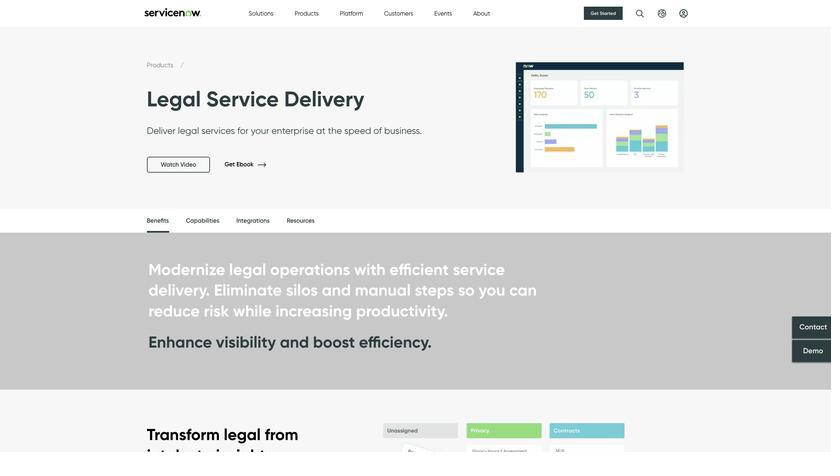 Task type: describe. For each thing, give the bounding box(es) containing it.
from
[[265, 425, 299, 445]]

so
[[458, 281, 475, 301]]

get started link
[[584, 7, 623, 20]]

steps
[[415, 281, 454, 301]]

services
[[202, 125, 235, 136]]

ebook
[[237, 161, 254, 168]]

deliver legal services for your enterprise at the speed of business.
[[147, 125, 422, 136]]

resources
[[287, 217, 315, 225]]

in-house law center for project and matter management image
[[383, 417, 630, 453]]

boost
[[313, 333, 355, 353]]

silos
[[286, 281, 318, 301]]

started
[[600, 10, 616, 16]]

get started
[[591, 10, 616, 16]]

delivery.
[[149, 281, 210, 301]]

contact link
[[790, 317, 832, 339]]

integrations
[[237, 217, 270, 225]]

about
[[474, 10, 490, 17]]

go to servicenow account image
[[680, 9, 688, 17]]

deliver
[[147, 125, 176, 136]]

legal for modernize
[[229, 260, 266, 280]]

customers button
[[384, 9, 413, 18]]

eliminate
[[214, 281, 282, 301]]

intake
[[147, 446, 193, 453]]

legal software solution to support legal departments image containing legal service delivery
[[0, 26, 832, 210]]

capabilities link
[[186, 209, 219, 233]]

get for get started
[[591, 10, 599, 16]]

servicenow image
[[144, 8, 202, 16]]

and inside modernize legal operations with efficient service delivery. eliminate silos and manual steps so you can reduce risk while increasing productivity.
[[322, 281, 351, 301]]

products for products popup button
[[295, 10, 319, 17]]

video
[[181, 161, 196, 169]]

watch video
[[161, 161, 196, 169]]

products for products link
[[147, 61, 175, 69]]

demo
[[801, 347, 821, 356]]

manual
[[355, 281, 411, 301]]

get ebook link
[[225, 161, 276, 168]]

service
[[206, 86, 279, 112]]

of
[[374, 125, 382, 136]]

enhance
[[149, 333, 212, 353]]

operations
[[270, 260, 350, 280]]

customers
[[384, 10, 413, 17]]

benefits
[[147, 217, 169, 225]]

products button
[[295, 9, 319, 18]]

visibility
[[216, 333, 276, 353]]

enhance visibility and boost efficiency.
[[149, 333, 432, 353]]

1 vertical spatial and
[[280, 333, 309, 353]]

can
[[510, 281, 537, 301]]

business.
[[385, 125, 422, 136]]

capabilities
[[186, 217, 219, 225]]

the
[[328, 125, 342, 136]]

demo link
[[790, 341, 832, 363]]

modernize legal operations with efficient service delivery. eliminate silos and manual steps so you can reduce risk while increasing productivity.
[[149, 260, 537, 321]]



Task type: vqa. For each thing, say whether or not it's contained in the screenshot.
integrations
yes



Task type: locate. For each thing, give the bounding box(es) containing it.
legal software solution to support legal departments image
[[0, 26, 832, 210], [509, 26, 691, 209]]

transform
[[147, 425, 220, 445]]

0 vertical spatial get
[[591, 10, 599, 16]]

legal for deliver
[[178, 125, 199, 136]]

0 horizontal spatial products
[[147, 61, 175, 69]]

1 horizontal spatial get
[[591, 10, 599, 16]]

your
[[251, 125, 269, 136]]

1 horizontal spatial products
[[295, 10, 319, 17]]

platform button
[[340, 9, 363, 18]]

solutions button
[[249, 9, 274, 18]]

0 vertical spatial legal
[[178, 125, 199, 136]]

service
[[453, 260, 505, 280]]

at
[[316, 125, 326, 136]]

products
[[295, 10, 319, 17], [147, 61, 175, 69]]

platform
[[340, 10, 363, 17]]

1 horizontal spatial and
[[322, 281, 351, 301]]

reduce
[[149, 301, 200, 321]]

integrations link
[[237, 209, 270, 233]]

get for get ebook
[[225, 161, 235, 168]]

0 horizontal spatial and
[[280, 333, 309, 353]]

legal
[[147, 86, 201, 112]]

legal right deliver
[[178, 125, 199, 136]]

events button
[[435, 9, 452, 18]]

about button
[[474, 9, 490, 18]]

get ebook
[[225, 161, 255, 168]]

insight
[[216, 446, 266, 453]]

delivery
[[284, 86, 365, 112]]

transform legal from intake to insight
[[147, 425, 299, 453]]

get left the "started"
[[591, 10, 599, 16]]

speed
[[345, 125, 371, 136]]

benefits link
[[147, 209, 169, 235]]

legal up insight
[[224, 425, 261, 445]]

legal inside 'transform legal from intake to insight'
[[224, 425, 261, 445]]

solutions
[[249, 10, 274, 17]]

you
[[479, 281, 506, 301]]

1 legal software solution to support legal departments image from the left
[[0, 26, 832, 210]]

get
[[591, 10, 599, 16], [225, 161, 235, 168]]

watch
[[161, 161, 179, 169]]

legal
[[178, 125, 199, 136], [229, 260, 266, 280], [224, 425, 261, 445]]

resources link
[[287, 209, 315, 233]]

legal for transform
[[224, 425, 261, 445]]

events
[[435, 10, 452, 17]]

2 vertical spatial legal
[[224, 425, 261, 445]]

contact
[[797, 323, 825, 332]]

1 vertical spatial legal
[[229, 260, 266, 280]]

productivity.
[[356, 301, 449, 321]]

legal inside modernize legal operations with efficient service delivery. eliminate silos and manual steps so you can reduce risk while increasing productivity.
[[229, 260, 266, 280]]

0 vertical spatial products
[[295, 10, 319, 17]]

products link
[[147, 61, 175, 69]]

efficient
[[390, 260, 449, 280]]

0 horizontal spatial get
[[225, 161, 235, 168]]

watch video link
[[147, 157, 210, 173]]

2 legal software solution to support legal departments image from the left
[[509, 26, 691, 209]]

1 vertical spatial get
[[225, 161, 235, 168]]

efficiency.
[[359, 333, 432, 353]]

with
[[354, 260, 386, 280]]

legal service delivery
[[147, 86, 365, 112]]

and
[[322, 281, 351, 301], [280, 333, 309, 353]]

get inside legal software solution to support legal departments image
[[225, 161, 235, 168]]

1 vertical spatial products
[[147, 61, 175, 69]]

to
[[197, 446, 212, 453]]

get left ebook
[[225, 161, 235, 168]]

for
[[237, 125, 249, 136]]

legal up eliminate
[[229, 260, 266, 280]]

0 vertical spatial and
[[322, 281, 351, 301]]

risk
[[204, 301, 229, 321]]

enterprise
[[272, 125, 314, 136]]

increasing
[[276, 301, 352, 321]]

while
[[233, 301, 272, 321]]

modernize
[[149, 260, 225, 280]]



